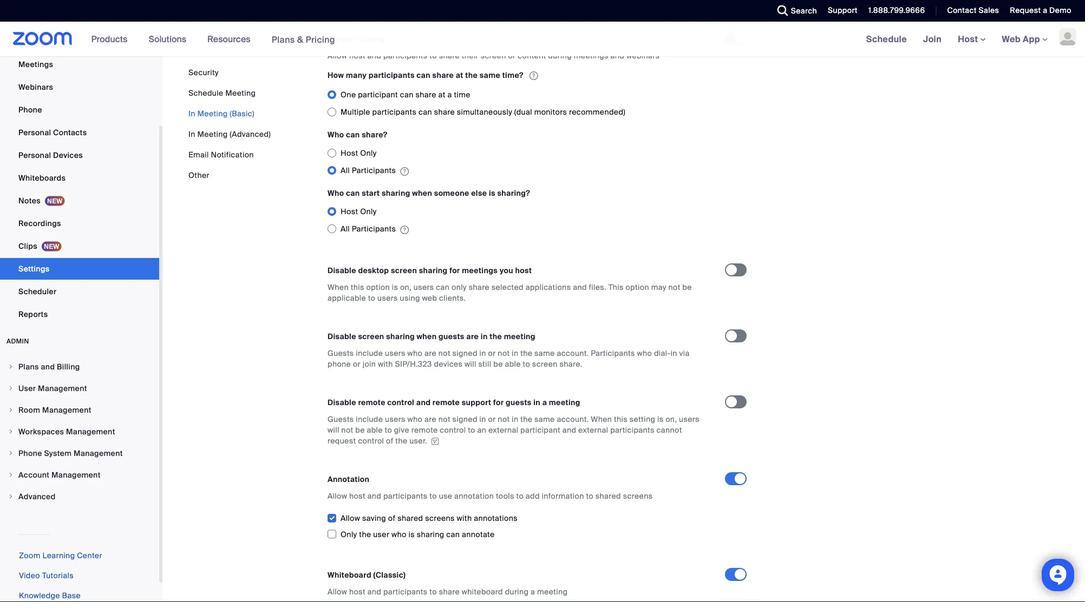Task type: describe. For each thing, give the bounding box(es) containing it.
0 vertical spatial guests
[[439, 332, 465, 342]]

to up how many participants can share at the same time?
[[430, 51, 437, 61]]

an
[[478, 426, 487, 436]]

web app button
[[1003, 33, 1048, 45]]

zoom logo image
[[13, 32, 72, 46]]

the inside guests include users who are not signed in or not in the same account. participants who dial-in via phone or join with sip/h.323 devices will still be able to screen share.
[[521, 349, 533, 359]]

0 vertical spatial meetings
[[574, 51, 609, 61]]

(basic)
[[230, 109, 255, 119]]

who for guests include users who are not signed in or not in the same account. participants who dial-in via phone or join with sip/h.323 devices will still be able to screen share.
[[408, 349, 423, 359]]

schedule for schedule meeting
[[189, 88, 223, 98]]

only the user who is sharing can annotate
[[341, 530, 495, 540]]

via
[[680, 349, 690, 359]]

who can share? option group
[[328, 145, 725, 179]]

recommended)
[[569, 107, 626, 117]]

meeting for (advanced)
[[197, 129, 228, 139]]

when inside 'guests include users who are not signed in or not in the same account. when this setting is on, users will not be able to give remote control to an external participant and external participants cannot request control of the user.'
[[591, 415, 612, 425]]

will inside 'guests include users who are not signed in or not in the same account. when this setting is on, users will not be able to give remote control to an external participant and external participants cannot request control of the user.'
[[328, 426, 339, 436]]

schedule meeting link
[[189, 88, 256, 98]]

how many participants can share at the same time? option group
[[328, 86, 725, 121]]

can down one participant can share at a time on the left top of the page
[[419, 107, 432, 117]]

solutions button
[[149, 22, 191, 56]]

who for guests include users who are not signed in or not in the same account. when this setting is on, users will not be able to give remote control to an external participant and external participants cannot request control of the user.
[[408, 415, 423, 425]]

share.
[[560, 359, 583, 369]]

guests include users who are not signed in or not in the same account. participants who dial-in via phone or join with sip/h.323 devices will still be able to screen share.
[[328, 349, 690, 369]]

personal for personal contacts
[[18, 128, 51, 138]]

search button
[[770, 0, 820, 22]]

0 vertical spatial during
[[548, 51, 572, 61]]

devices
[[53, 150, 83, 160]]

1 vertical spatial meeting
[[549, 398, 581, 408]]

resources button
[[208, 22, 256, 56]]

2 vertical spatial only
[[341, 530, 357, 540]]

be inside when this option is on, users can only share selected applications and files. this option may not be applicable to users using web clients.
[[683, 283, 692, 293]]

support
[[828, 5, 858, 15]]

system
[[44, 449, 72, 459]]

phone link
[[0, 99, 159, 121]]

personal contacts link
[[0, 122, 159, 144]]

who can share?
[[328, 130, 388, 140]]

1 vertical spatial during
[[505, 588, 529, 598]]

one
[[341, 90, 356, 100]]

share up one participant can share at a time on the left top of the page
[[433, 70, 454, 80]]

who can start sharing when someone else is sharing? option group
[[328, 203, 725, 238]]

share left their on the left of page
[[439, 51, 460, 61]]

remote inside 'guests include users who are not signed in or not in the same account. when this setting is on, users will not be able to give remote control to an external participant and external participants cannot request control of the user.'
[[412, 426, 438, 436]]

products button
[[91, 22, 132, 56]]

time?
[[503, 70, 524, 80]]

email notification link
[[189, 150, 254, 160]]

scheduler
[[18, 287, 57, 297]]

with inside guests include users who are not signed in or not in the same account. participants who dial-in via phone or join with sip/h.323 devices will still be able to screen share.
[[378, 359, 393, 369]]

advanced menu item
[[0, 487, 159, 508]]

0 vertical spatial control
[[388, 398, 415, 408]]

1.888.799.9666 button up join
[[861, 0, 928, 22]]

management for user management
[[38, 384, 87, 394]]

can inside when this option is on, users can only share selected applications and files. this option may not be applicable to users using web clients.
[[436, 283, 450, 293]]

products
[[91, 33, 128, 45]]

sharing right start
[[382, 188, 411, 198]]

personal menu menu
[[0, 8, 159, 327]]

or for guests include users who are not signed in or not in the same account. when this setting is on, users will not be able to give remote control to an external participant and external participants cannot request control of the user.
[[488, 415, 496, 425]]

demo
[[1050, 5, 1072, 15]]

contact sales
[[948, 5, 1000, 15]]

support version for disable remote control and remote support for guests in a meeting image
[[430, 438, 441, 446]]

in meeting (advanced) link
[[189, 129, 271, 139]]

room
[[18, 406, 40, 416]]

user management
[[18, 384, 87, 394]]

host right you
[[515, 266, 532, 276]]

personal devices
[[18, 150, 83, 160]]

or left 'join'
[[353, 359, 361, 369]]

a up guests include users who are not signed in or not in the same account. when this setting is on, users will not be able to give remote control to an external participant and external participants cannot request control of the user. application
[[543, 398, 547, 408]]

information
[[542, 492, 584, 502]]

zoom learning center
[[19, 552, 102, 562]]

screen right their on the left of page
[[481, 51, 506, 61]]

host for start
[[341, 207, 358, 217]]

2 option from the left
[[626, 283, 650, 293]]

management down workspaces management menu item on the bottom of page
[[74, 449, 123, 459]]

monitors
[[535, 107, 567, 117]]

will inside guests include users who are not signed in or not in the same account. participants who dial-in via phone or join with sip/h.323 devices will still be able to screen share.
[[465, 359, 477, 369]]

host only for share?
[[341, 148, 377, 158]]

who can start sharing when someone else is sharing?
[[328, 188, 530, 198]]

annotation
[[455, 492, 494, 502]]

participant inside 'guests include users who are not signed in or not in the same account. when this setting is on, users will not be able to give remote control to an external participant and external participants cannot request control of the user.'
[[521, 426, 561, 436]]

share?
[[362, 130, 388, 140]]

be inside 'guests include users who are not signed in or not in the same account. when this setting is on, users will not be able to give remote control to an external participant and external participants cannot request control of the user.'
[[356, 426, 365, 436]]

video tutorials link
[[19, 572, 74, 582]]

whiteboards
[[18, 173, 66, 183]]

sharing?
[[498, 188, 530, 198]]

1 horizontal spatial screens
[[623, 492, 653, 502]]

include for be
[[356, 415, 383, 425]]

phone for phone
[[18, 105, 42, 115]]

plans for plans and billing
[[18, 362, 39, 372]]

screen sharing
[[328, 34, 386, 44]]

right image for room management
[[8, 407, 14, 414]]

annotations
[[474, 514, 518, 524]]

guests for or
[[328, 349, 354, 359]]

screen up 'join'
[[358, 332, 384, 342]]

participant inside option group
[[358, 90, 398, 100]]

this inside when this option is on, users can only share selected applications and files. this option may not be applicable to users using web clients.
[[351, 283, 364, 293]]

account. for share.
[[557, 349, 589, 359]]

host for whiteboard (classic)
[[349, 588, 366, 598]]

how many participants can share at the same time?
[[328, 70, 524, 80]]

1 horizontal spatial with
[[457, 514, 472, 524]]

management for room management
[[42, 406, 91, 416]]

participants up allow saving of shared screens with annotations
[[384, 492, 428, 502]]

1.888.799.9666
[[869, 5, 926, 15]]

allow for allow host and participants to share their screen or content during meetings and webinars
[[328, 51, 347, 61]]

profile picture image
[[1060, 28, 1077, 46]]

phone system management menu item
[[0, 444, 159, 464]]

can up one participant can share at a time on the left top of the page
[[417, 70, 431, 80]]

recordings
[[18, 219, 61, 229]]

tutorials
[[42, 572, 74, 582]]

remote left support
[[433, 398, 460, 408]]

workspaces
[[18, 427, 64, 437]]

recordings link
[[0, 213, 159, 235]]

account management menu item
[[0, 465, 159, 486]]

plans for plans & pricing
[[272, 34, 295, 45]]

contact
[[948, 5, 977, 15]]

0 vertical spatial shared
[[596, 492, 621, 502]]

start
[[362, 188, 380, 198]]

app
[[1023, 33, 1041, 45]]

1 vertical spatial when
[[417, 332, 437, 342]]

participants up one participant can share at a time on the left top of the page
[[369, 70, 415, 80]]

and inside menu item
[[41, 362, 55, 372]]

to left add
[[517, 492, 524, 502]]

sharing down allow saving of shared screens with annotations
[[417, 530, 445, 540]]

guests for will
[[328, 415, 354, 425]]

2 vertical spatial control
[[358, 436, 384, 446]]

search
[[791, 6, 818, 16]]

of inside 'guests include users who are not signed in or not in the same account. when this setting is on, users will not be able to give remote control to an external participant and external participants cannot request control of the user.'
[[386, 436, 394, 446]]

side navigation navigation
[[0, 8, 163, 603]]

participants inside guests include users who are not signed in or not in the same account. participants who dial-in via phone or join with sip/h.323 devices will still be able to screen share.
[[591, 349, 635, 359]]

billing
[[57, 362, 80, 372]]

share down how many participants can share at the same time?
[[416, 90, 437, 100]]

request
[[328, 436, 356, 446]]

zoom
[[19, 552, 40, 562]]

setting
[[630, 415, 656, 425]]

1 vertical spatial screens
[[425, 514, 455, 524]]

schedule for schedule
[[867, 33, 908, 45]]

account. for participant
[[557, 415, 589, 425]]

workspaces management
[[18, 427, 115, 437]]

1 horizontal spatial for
[[494, 398, 504, 408]]

this
[[609, 283, 624, 293]]

to right information
[[586, 492, 594, 502]]

can left share?
[[346, 130, 360, 140]]

1 option from the left
[[366, 283, 390, 293]]

users inside guests include users who are not signed in or not in the same account. participants who dial-in via phone or join with sip/h.323 devices will still be able to screen share.
[[385, 349, 406, 359]]

(dual
[[515, 107, 533, 117]]

zoom learning center link
[[19, 552, 102, 562]]

security
[[189, 67, 219, 77]]

learning
[[42, 552, 75, 562]]

same for external
[[535, 415, 555, 425]]

give
[[394, 426, 410, 436]]

can down how many participants can share at the same time?
[[400, 90, 414, 100]]

0 horizontal spatial shared
[[398, 514, 423, 524]]

join
[[363, 359, 376, 369]]

multiple
[[341, 107, 370, 117]]

users left using
[[378, 293, 398, 303]]

all participants for start
[[341, 224, 396, 234]]

applicable
[[328, 293, 366, 303]]

2 horizontal spatial control
[[440, 426, 466, 436]]

1 horizontal spatial guests
[[506, 398, 532, 408]]

all for share?
[[341, 166, 350, 176]]

notes link
[[0, 190, 159, 212]]

in meeting (basic) link
[[189, 109, 255, 119]]

to left give
[[385, 426, 392, 436]]

users up give
[[385, 415, 406, 425]]

to inside when this option is on, users can only share selected applications and files. this option may not be applicable to users using web clients.
[[368, 293, 376, 303]]

sharing right the screen
[[357, 34, 386, 44]]

or for allow host and participants to share their screen or content during meetings and webinars
[[508, 51, 516, 61]]

learn more about how many participants can share at the same time? image
[[527, 71, 542, 81]]

remote down 'join'
[[358, 398, 386, 408]]

who for only the user who is sharing can annotate
[[392, 530, 407, 540]]

you
[[500, 266, 514, 276]]

user
[[18, 384, 36, 394]]

include for with
[[356, 349, 383, 359]]

clients.
[[439, 293, 466, 303]]

allow host and participants to share their screen or content during meetings and webinars
[[328, 51, 660, 61]]

meetings link
[[0, 54, 159, 75]]

right image for account
[[8, 472, 14, 479]]

join link
[[916, 22, 950, 56]]

webinars
[[18, 82, 53, 92]]

who left dial-
[[637, 349, 652, 359]]

web app
[[1003, 33, 1041, 45]]

many
[[346, 70, 367, 80]]

in meeting (advanced)
[[189, 129, 271, 139]]

not inside when this option is on, users can only share selected applications and files. this option may not be applicable to users using web clients.
[[669, 283, 681, 293]]

share left whiteboard
[[439, 588, 460, 598]]

to left use
[[430, 492, 437, 502]]

share down time
[[434, 107, 455, 117]]

share inside when this option is on, users can only share selected applications and files. this option may not be applicable to users using web clients.
[[469, 283, 490, 293]]

sharing up the 'sip/h.323' on the left of page
[[386, 332, 415, 342]]

sharing up web on the left
[[419, 266, 448, 276]]

banner containing products
[[0, 22, 1086, 57]]

right image for phone
[[8, 451, 14, 457]]

whiteboards link
[[0, 167, 159, 189]]

use
[[439, 492, 453, 502]]

guests include users who are not signed in or not in the same account. when this setting is on, users will not be able to give remote control to an external participant and external participants cannot request control of the user. application
[[328, 414, 707, 447]]

screen up using
[[391, 266, 417, 276]]

meetings
[[18, 59, 53, 69]]

are for remote
[[425, 415, 437, 425]]

on, inside when this option is on, users can only share selected applications and files. this option may not be applicable to users using web clients.
[[400, 283, 412, 293]]

request a demo
[[1011, 5, 1072, 15]]



Task type: locate. For each thing, give the bounding box(es) containing it.
screen left share.
[[532, 359, 558, 369]]

2 right image from the top
[[8, 451, 14, 457]]

0 horizontal spatial for
[[450, 266, 460, 276]]

all participants
[[341, 166, 396, 176], [341, 224, 396, 234]]

0 vertical spatial able
[[505, 359, 521, 369]]

0 vertical spatial in
[[189, 109, 195, 119]]

0 vertical spatial on,
[[400, 283, 412, 293]]

a inside option group
[[448, 90, 452, 100]]

(advanced)
[[230, 129, 271, 139]]

can left annotate
[[447, 530, 460, 540]]

1 vertical spatial participant
[[521, 426, 561, 436]]

this left setting
[[614, 415, 628, 425]]

disable for when
[[328, 266, 356, 276]]

1 vertical spatial include
[[356, 415, 383, 425]]

dial-
[[654, 349, 671, 359]]

(classic)
[[374, 571, 406, 581]]

management up workspaces management
[[42, 406, 91, 416]]

0 horizontal spatial at
[[439, 90, 446, 100]]

host inside who can start sharing when someone else is sharing? option group
[[341, 207, 358, 217]]

include up 'join'
[[356, 349, 383, 359]]

this
[[351, 283, 364, 293], [614, 415, 628, 425]]

plans inside plans and billing menu item
[[18, 362, 39, 372]]

participants for start
[[352, 224, 396, 234]]

banner
[[0, 22, 1086, 57]]

participants down setting
[[611, 426, 655, 436]]

whiteboard
[[328, 571, 372, 581]]

a left 'demo' at the right top of the page
[[1044, 5, 1048, 15]]

all participants inside who can share? option group
[[341, 166, 396, 176]]

is inside 'guests include users who are not signed in or not in the same account. when this setting is on, users will not be able to give remote control to an external participant and external participants cannot request control of the user.'
[[658, 415, 664, 425]]

same inside 'guests include users who are not signed in or not in the same account. when this setting is on, users will not be able to give remote control to an external participant and external participants cannot request control of the user.'
[[535, 415, 555, 425]]

saving
[[362, 514, 386, 524]]

0 horizontal spatial will
[[328, 426, 339, 436]]

is down allow saving of shared screens with annotations
[[409, 530, 415, 540]]

meeting up (basic)
[[225, 88, 256, 98]]

0 horizontal spatial this
[[351, 283, 364, 293]]

2 vertical spatial same
[[535, 415, 555, 425]]

menu bar containing security
[[189, 67, 271, 181]]

1 vertical spatial guests
[[328, 415, 354, 425]]

all participants down start
[[341, 224, 396, 234]]

web
[[1003, 33, 1021, 45]]

only inside who can share? option group
[[360, 148, 377, 158]]

for
[[450, 266, 460, 276], [494, 398, 504, 408]]

schedule down security link
[[189, 88, 223, 98]]

contact sales link
[[940, 0, 1002, 22], [948, 5, 1000, 15]]

can up clients.
[[436, 283, 450, 293]]

able left give
[[367, 426, 383, 436]]

request a demo link
[[1002, 0, 1086, 22], [1011, 5, 1072, 15]]

1 vertical spatial participants
[[352, 224, 396, 234]]

host
[[349, 51, 366, 61], [515, 266, 532, 276], [349, 492, 366, 502], [349, 588, 366, 598]]

contacts
[[53, 128, 87, 138]]

1 right image from the top
[[8, 386, 14, 392]]

1 right image from the top
[[8, 364, 14, 371]]

host down annotation
[[349, 492, 366, 502]]

2 vertical spatial are
[[425, 415, 437, 425]]

shared up only the user who is sharing can annotate
[[398, 514, 423, 524]]

their
[[462, 51, 479, 61]]

1 in from the top
[[189, 109, 195, 119]]

learn more about all participants image inside who can start sharing when someone else is sharing? option group
[[401, 225, 409, 235]]

be up request
[[356, 426, 365, 436]]

right image for user
[[8, 386, 14, 392]]

when up the 'sip/h.323' on the left of page
[[417, 332, 437, 342]]

right image inside account management menu item
[[8, 472, 14, 479]]

all for start
[[341, 224, 350, 234]]

1 horizontal spatial option
[[626, 283, 650, 293]]

are inside 'guests include users who are not signed in or not in the same account. when this setting is on, users will not be able to give remote control to an external participant and external participants cannot request control of the user.'
[[425, 415, 437, 425]]

guests inside guests include users who are not signed in or not in the same account. participants who dial-in via phone or join with sip/h.323 devices will still be able to screen share.
[[328, 349, 354, 359]]

who for who can start sharing when someone else is sharing?
[[328, 188, 344, 198]]

signed inside 'guests include users who are not signed in or not in the same account. when this setting is on, users will not be able to give remote control to an external participant and external participants cannot request control of the user.'
[[453, 415, 478, 425]]

with up annotate
[[457, 514, 472, 524]]

host only for start
[[341, 207, 377, 217]]

participants up start
[[352, 166, 396, 176]]

1 vertical spatial meeting
[[197, 109, 228, 119]]

1 horizontal spatial during
[[548, 51, 572, 61]]

learn more about all participants image
[[401, 167, 409, 177], [401, 225, 409, 235]]

right image inside workspaces management menu item
[[8, 429, 14, 436]]

and inside 'guests include users who are not signed in or not in the same account. when this setting is on, users will not be able to give remote control to an external participant and external participants cannot request control of the user.'
[[563, 426, 577, 436]]

and inside when this option is on, users can only share selected applications and files. this option may not be applicable to users using web clients.
[[573, 283, 587, 293]]

2 signed from the top
[[453, 415, 478, 425]]

is right else at left
[[489, 188, 496, 198]]

0 horizontal spatial guests
[[439, 332, 465, 342]]

only for start
[[360, 207, 377, 217]]

participants down one participant can share at a time on the left top of the page
[[373, 107, 417, 117]]

a right whiteboard
[[531, 588, 535, 598]]

disable remote control and remote support for guests in a meeting
[[328, 398, 581, 408]]

users up the 'sip/h.323' on the left of page
[[385, 349, 406, 359]]

users up web on the left
[[414, 283, 434, 293]]

when left someone
[[412, 188, 432, 198]]

this inside 'guests include users who are not signed in or not in the same account. when this setting is on, users will not be able to give remote control to an external participant and external participants cannot request control of the user.'
[[614, 415, 628, 425]]

meetings navigation
[[859, 22, 1086, 57]]

host only down start
[[341, 207, 377, 217]]

are inside guests include users who are not signed in or not in the same account. participants who dial-in via phone or join with sip/h.323 devices will still be able to screen share.
[[425, 349, 437, 359]]

be inside guests include users who are not signed in or not in the same account. participants who dial-in via phone or join with sip/h.323 devices will still be able to screen share.
[[494, 359, 503, 369]]

control up the "support version for disable remote control and remote support for guests in a meeting" icon
[[440, 426, 466, 436]]

for up only at the left top of the page
[[450, 266, 460, 276]]

advanced
[[18, 492, 56, 502]]

reports
[[18, 310, 48, 320]]

video
[[19, 572, 40, 582]]

join
[[924, 33, 942, 45]]

1 vertical spatial able
[[367, 426, 383, 436]]

1 horizontal spatial control
[[388, 398, 415, 408]]

1 guests from the top
[[328, 349, 354, 359]]

only
[[360, 148, 377, 158], [360, 207, 377, 217], [341, 530, 357, 540]]

1 vertical spatial this
[[614, 415, 628, 425]]

4 right image from the top
[[8, 494, 14, 501]]

able inside 'guests include users who are not signed in or not in the same account. when this setting is on, users will not be able to give remote control to an external participant and external participants cannot request control of the user.'
[[367, 426, 383, 436]]

in for in meeting (advanced)
[[189, 129, 195, 139]]

or inside 'guests include users who are not signed in or not in the same account. when this setting is on, users will not be able to give remote control to an external participant and external participants cannot request control of the user.'
[[488, 415, 496, 425]]

right image inside user management menu item
[[8, 386, 14, 392]]

1 horizontal spatial external
[[579, 426, 609, 436]]

is down disable desktop screen sharing for meetings you host
[[392, 283, 398, 293]]

users
[[414, 283, 434, 293], [378, 293, 398, 303], [385, 349, 406, 359], [385, 415, 406, 425], [679, 415, 700, 425]]

1 phone from the top
[[18, 105, 42, 115]]

0 vertical spatial host only
[[341, 148, 377, 158]]

0 vertical spatial with
[[378, 359, 393, 369]]

account management
[[18, 471, 101, 481]]

1.888.799.9666 button
[[861, 0, 928, 22], [869, 5, 926, 15]]

plans and billing menu item
[[0, 357, 159, 378]]

video tutorials
[[19, 572, 74, 582]]

1 vertical spatial in
[[189, 129, 195, 139]]

1 vertical spatial of
[[388, 514, 396, 524]]

at inside option group
[[439, 90, 446, 100]]

0 vertical spatial be
[[683, 283, 692, 293]]

0 vertical spatial meeting
[[225, 88, 256, 98]]

external
[[489, 426, 519, 436], [579, 426, 609, 436]]

1 horizontal spatial shared
[[596, 492, 621, 502]]

1 vertical spatial for
[[494, 398, 504, 408]]

2 phone from the top
[[18, 449, 42, 459]]

annotate
[[462, 530, 495, 540]]

meeting
[[225, 88, 256, 98], [197, 109, 228, 119], [197, 129, 228, 139]]

1 personal from the top
[[18, 128, 51, 138]]

learn more about all participants image for share?
[[401, 167, 409, 177]]

can left start
[[346, 188, 360, 198]]

right image for workspaces management
[[8, 429, 14, 436]]

2 horizontal spatial be
[[683, 283, 692, 293]]

screen inside guests include users who are not signed in or not in the same account. participants who dial-in via phone or join with sip/h.323 devices will still be able to screen share.
[[532, 359, 558, 369]]

host inside who can share? option group
[[341, 148, 358, 158]]

host inside meetings navigation
[[958, 33, 981, 45]]

2 vertical spatial right image
[[8, 429, 14, 436]]

is inside when this option is on, users can only share selected applications and files. this option may not be applicable to users using web clients.
[[392, 283, 398, 293]]

1 vertical spatial learn more about all participants image
[[401, 225, 409, 235]]

0 vertical spatial at
[[456, 70, 464, 80]]

only for share?
[[360, 148, 377, 158]]

signed for be
[[453, 349, 478, 359]]

management down room management menu item
[[66, 427, 115, 437]]

tools
[[496, 492, 515, 502]]

schedule
[[867, 33, 908, 45], [189, 88, 223, 98]]

participants inside who can start sharing when someone else is sharing? option group
[[352, 224, 396, 234]]

meeting up the email notification "link"
[[197, 129, 228, 139]]

schedule inside menu bar
[[189, 88, 223, 98]]

personal inside personal devices link
[[18, 150, 51, 160]]

0 horizontal spatial be
[[356, 426, 365, 436]]

3 disable from the top
[[328, 398, 356, 408]]

will left still
[[465, 359, 477, 369]]

other
[[189, 170, 210, 180]]

allow for allow host and participants to use annotation tools to add information to shared screens
[[328, 492, 347, 502]]

1 all participants from the top
[[341, 166, 396, 176]]

on, inside 'guests include users who are not signed in or not in the same account. when this setting is on, users will not be able to give remote control to an external participant and external participants cannot request control of the user.'
[[666, 415, 677, 425]]

1 learn more about all participants image from the top
[[401, 167, 409, 177]]

right image for plans and billing
[[8, 364, 14, 371]]

sales
[[979, 5, 1000, 15]]

or up still
[[488, 349, 496, 359]]

schedule inside meetings navigation
[[867, 33, 908, 45]]

when this option is on, users can only share selected applications and files. this option may not be applicable to users using web clients.
[[328, 283, 692, 303]]

pricing
[[306, 34, 335, 45]]

devices
[[434, 359, 463, 369]]

2 vertical spatial host
[[341, 207, 358, 217]]

2 right image from the top
[[8, 407, 14, 414]]

allow for allow host and participants to share whiteboard during a meeting
[[328, 588, 347, 598]]

learn more about all participants image up who can start sharing when someone else is sharing?
[[401, 167, 409, 177]]

right image left advanced
[[8, 494, 14, 501]]

1 vertical spatial signed
[[453, 415, 478, 425]]

2 all participants from the top
[[341, 224, 396, 234]]

1 horizontal spatial able
[[505, 359, 521, 369]]

3 right image from the top
[[8, 472, 14, 479]]

1 vertical spatial all
[[341, 224, 350, 234]]

a left time
[[448, 90, 452, 100]]

with right 'join'
[[378, 359, 393, 369]]

2 include from the top
[[356, 415, 383, 425]]

support link
[[820, 0, 861, 22], [828, 5, 858, 15]]

application
[[328, 70, 725, 121]]

who inside 'guests include users who are not signed in or not in the same account. when this setting is on, users will not be able to give remote control to an external participant and external participants cannot request control of the user.'
[[408, 415, 423, 425]]

who
[[328, 130, 344, 140], [328, 188, 344, 198]]

of left user.
[[386, 436, 394, 446]]

participants inside 'guests include users who are not signed in or not in the same account. when this setting is on, users will not be able to give remote control to an external participant and external participants cannot request control of the user.'
[[611, 426, 655, 436]]

same for screen
[[535, 349, 555, 359]]

0 vertical spatial account.
[[557, 349, 589, 359]]

0 vertical spatial all participants
[[341, 166, 396, 176]]

2 all from the top
[[341, 224, 350, 234]]

1 horizontal spatial participant
[[521, 426, 561, 436]]

allow down whiteboard in the left bottom of the page
[[328, 588, 347, 598]]

1 all from the top
[[341, 166, 350, 176]]

0 horizontal spatial meetings
[[462, 266, 498, 276]]

disable desktop screen sharing for meetings you host
[[328, 266, 532, 276]]

2 account. from the top
[[557, 415, 589, 425]]

participants inside who can share? option group
[[352, 166, 396, 176]]

schedule link
[[859, 22, 916, 56]]

allow host and participants to use annotation tools to add information to shared screens
[[328, 492, 653, 502]]

personal devices link
[[0, 145, 159, 166]]

1 horizontal spatial on,
[[666, 415, 677, 425]]

0 horizontal spatial plans
[[18, 362, 39, 372]]

1 who from the top
[[328, 130, 344, 140]]

2 in from the top
[[189, 129, 195, 139]]

shared right information
[[596, 492, 621, 502]]

right image left the account
[[8, 472, 14, 479]]

1 vertical spatial all participants
[[341, 224, 396, 234]]

to right still
[[523, 359, 530, 369]]

0 vertical spatial when
[[412, 188, 432, 198]]

at left time
[[439, 90, 446, 100]]

participants inside how many participants can share at the same time? option group
[[373, 107, 417, 117]]

1 horizontal spatial be
[[494, 359, 503, 369]]

menu bar
[[189, 67, 271, 181]]

1 account. from the top
[[557, 349, 589, 359]]

1 vertical spatial host only
[[341, 207, 377, 217]]

guests inside 'guests include users who are not signed in or not in the same account. when this setting is on, users will not be able to give remote control to an external participant and external participants cannot request control of the user.'
[[328, 415, 354, 425]]

knowledge base link
[[19, 592, 81, 602]]

still
[[479, 359, 492, 369]]

phone for phone system management
[[18, 449, 42, 459]]

someone
[[434, 188, 469, 198]]

right image inside "advanced" menu item
[[8, 494, 14, 501]]

1 horizontal spatial plans
[[272, 34, 295, 45]]

participants left dial-
[[591, 349, 635, 359]]

right image inside phone system management menu item
[[8, 451, 14, 457]]

same
[[480, 70, 501, 80], [535, 349, 555, 359], [535, 415, 555, 425]]

who up give
[[408, 415, 423, 425]]

1 vertical spatial guests
[[506, 398, 532, 408]]

0 vertical spatial only
[[360, 148, 377, 158]]

0 horizontal spatial participant
[[358, 90, 398, 100]]

1 external from the left
[[489, 426, 519, 436]]

meetings up only at the left top of the page
[[462, 266, 498, 276]]

only inside who can start sharing when someone else is sharing? option group
[[360, 207, 377, 217]]

phone up the account
[[18, 449, 42, 459]]

host for share?
[[341, 148, 358, 158]]

0 horizontal spatial external
[[489, 426, 519, 436]]

1 vertical spatial right image
[[8, 407, 14, 414]]

management inside menu item
[[66, 427, 115, 437]]

management for account management
[[51, 471, 101, 481]]

files.
[[589, 283, 607, 293]]

participants for share?
[[352, 166, 396, 176]]

content
[[518, 51, 546, 61]]

0 vertical spatial right image
[[8, 364, 14, 371]]

in down the "schedule meeting" link at the left top
[[189, 109, 195, 119]]

right image inside room management menu item
[[8, 407, 14, 414]]

host for screen sharing
[[349, 51, 366, 61]]

1 horizontal spatial at
[[456, 70, 464, 80]]

1 horizontal spatial will
[[465, 359, 477, 369]]

to
[[430, 51, 437, 61], [368, 293, 376, 303], [523, 359, 530, 369], [385, 426, 392, 436], [468, 426, 476, 436], [430, 492, 437, 502], [517, 492, 524, 502], [586, 492, 594, 502], [430, 588, 437, 598]]

of right saving
[[388, 514, 396, 524]]

webinars link
[[0, 76, 159, 98]]

0 vertical spatial participants
[[352, 166, 396, 176]]

right image inside plans and billing menu item
[[8, 364, 14, 371]]

who right user
[[392, 530, 407, 540]]

1 vertical spatial plans
[[18, 362, 39, 372]]

product information navigation
[[83, 22, 343, 57]]

same inside guests include users who are not signed in or not in the same account. participants who dial-in via phone or join with sip/h.323 devices will still be able to screen share.
[[535, 349, 555, 359]]

settings link
[[0, 258, 159, 280]]

1 vertical spatial when
[[591, 415, 612, 425]]

management for workspaces management
[[66, 427, 115, 437]]

only down share?
[[360, 148, 377, 158]]

schedule down "1.888.799.9666"
[[867, 33, 908, 45]]

personal inside 'personal contacts' link
[[18, 128, 51, 138]]

a
[[1044, 5, 1048, 15], [448, 90, 452, 100], [543, 398, 547, 408], [531, 588, 535, 598]]

1 signed from the top
[[453, 349, 478, 359]]

host button
[[958, 33, 986, 45]]

2 vertical spatial meeting
[[537, 588, 568, 598]]

include inside 'guests include users who are not signed in or not in the same account. when this setting is on, users will not be able to give remote control to an external participant and external participants cannot request control of the user.'
[[356, 415, 383, 425]]

knowledge
[[19, 592, 60, 602]]

1 horizontal spatial when
[[591, 415, 612, 425]]

2 vertical spatial disable
[[328, 398, 356, 408]]

0 vertical spatial for
[[450, 266, 460, 276]]

able inside guests include users who are not signed in or not in the same account. participants who dial-in via phone or join with sip/h.323 devices will still be able to screen share.
[[505, 359, 521, 369]]

include inside guests include users who are not signed in or not in the same account. participants who dial-in via phone or join with sip/h.323 devices will still be able to screen share.
[[356, 349, 383, 359]]

signed
[[453, 349, 478, 359], [453, 415, 478, 425]]

account
[[18, 471, 49, 481]]

admin
[[7, 338, 29, 346]]

in for in meeting (basic)
[[189, 109, 195, 119]]

right image
[[8, 364, 14, 371], [8, 407, 14, 414], [8, 429, 14, 436]]

0 horizontal spatial control
[[358, 436, 384, 446]]

0 horizontal spatial with
[[378, 359, 393, 369]]

participants down start
[[352, 224, 396, 234]]

who for who can share?
[[328, 130, 344, 140]]

1 vertical spatial meetings
[[462, 266, 498, 276]]

1 vertical spatial on,
[[666, 415, 677, 425]]

when left setting
[[591, 415, 612, 425]]

all participants up start
[[341, 166, 396, 176]]

plans inside product information navigation
[[272, 34, 295, 45]]

host only inside who can share? option group
[[341, 148, 377, 158]]

1 horizontal spatial this
[[614, 415, 628, 425]]

participants down (classic)
[[384, 588, 428, 598]]

or down support
[[488, 415, 496, 425]]

or up time?
[[508, 51, 516, 61]]

include
[[356, 349, 383, 359], [356, 415, 383, 425]]

2 who from the top
[[328, 188, 344, 198]]

0 vertical spatial participant
[[358, 90, 398, 100]]

0 vertical spatial meeting
[[504, 332, 536, 342]]

applications
[[526, 283, 571, 293]]

disable for guests
[[328, 332, 356, 342]]

all inside who can share? option group
[[341, 166, 350, 176]]

1 vertical spatial control
[[440, 426, 466, 436]]

all participants for share?
[[341, 166, 396, 176]]

workspaces management menu item
[[0, 422, 159, 443]]

admin menu menu
[[0, 357, 159, 509]]

phone inside personal menu "menu"
[[18, 105, 42, 115]]

2 learn more about all participants image from the top
[[401, 225, 409, 235]]

user management menu item
[[0, 379, 159, 399]]

to left the an at the left of page
[[468, 426, 476, 436]]

or
[[508, 51, 516, 61], [488, 349, 496, 359], [353, 359, 361, 369], [488, 415, 496, 425]]

1 vertical spatial with
[[457, 514, 472, 524]]

1 vertical spatial be
[[494, 359, 503, 369]]

selected
[[492, 283, 524, 293]]

1 vertical spatial are
[[425, 349, 437, 359]]

right image left system
[[8, 451, 14, 457]]

3 right image from the top
[[8, 429, 14, 436]]

room management
[[18, 406, 91, 416]]

2 disable from the top
[[328, 332, 356, 342]]

will up request
[[328, 426, 339, 436]]

1 vertical spatial who
[[328, 188, 344, 198]]

when
[[412, 188, 432, 198], [417, 332, 437, 342]]

1 vertical spatial disable
[[328, 332, 356, 342]]

whiteboard (classic)
[[328, 571, 406, 581]]

room management menu item
[[0, 400, 159, 421]]

2 host only from the top
[[341, 207, 377, 217]]

management down phone system management menu item
[[51, 471, 101, 481]]

at up time
[[456, 70, 464, 80]]

0 vertical spatial when
[[328, 283, 349, 293]]

0 vertical spatial same
[[480, 70, 501, 80]]

desktop
[[358, 266, 389, 276]]

plans left &
[[272, 34, 295, 45]]

management down billing
[[38, 384, 87, 394]]

host for annotation
[[349, 492, 366, 502]]

1 vertical spatial schedule
[[189, 88, 223, 98]]

phone inside menu item
[[18, 449, 42, 459]]

account. inside guests include users who are not signed in or not in the same account. participants who dial-in via phone or join with sip/h.323 devices will still be able to screen share.
[[557, 349, 589, 359]]

other link
[[189, 170, 210, 180]]

1 vertical spatial shared
[[398, 514, 423, 524]]

learn more about all participants image for start
[[401, 225, 409, 235]]

2 vertical spatial meeting
[[197, 129, 228, 139]]

signed inside guests include users who are not signed in or not in the same account. participants who dial-in via phone or join with sip/h.323 devices will still be able to screen share.
[[453, 349, 478, 359]]

disable up request
[[328, 398, 356, 408]]

share
[[439, 51, 460, 61], [433, 70, 454, 80], [416, 90, 437, 100], [434, 107, 455, 117], [469, 283, 490, 293], [439, 588, 460, 598]]

2 vertical spatial be
[[356, 426, 365, 436]]

whiteboard
[[462, 588, 503, 598]]

during right whiteboard
[[505, 588, 529, 598]]

on, up using
[[400, 283, 412, 293]]

account. inside 'guests include users who are not signed in or not in the same account. when this setting is on, users will not be able to give remote control to an external participant and external participants cannot request control of the user.'
[[557, 415, 589, 425]]

disable screen sharing when guests are in the meeting
[[328, 332, 536, 342]]

0 vertical spatial are
[[467, 332, 479, 342]]

personal for personal devices
[[18, 150, 51, 160]]

1 include from the top
[[356, 349, 383, 359]]

users up cannot
[[679, 415, 700, 425]]

2 personal from the top
[[18, 150, 51, 160]]

center
[[77, 552, 102, 562]]

allow down the screen
[[328, 51, 347, 61]]

email notification
[[189, 150, 254, 160]]

all participants inside who can start sharing when someone else is sharing? option group
[[341, 224, 396, 234]]

participants up how many participants can share at the same time?
[[384, 51, 428, 61]]

to inside guests include users who are not signed in or not in the same account. participants who dial-in via phone or join with sip/h.323 devices will still be able to screen share.
[[523, 359, 530, 369]]

user
[[373, 530, 390, 540]]

control up give
[[388, 398, 415, 408]]

1 horizontal spatial schedule
[[867, 33, 908, 45]]

option down "desktop"
[[366, 283, 390, 293]]

only down start
[[360, 207, 377, 217]]

or for guests include users who are not signed in or not in the same account. participants who dial-in via phone or join with sip/h.323 devices will still be able to screen share.
[[488, 349, 496, 359]]

who down multiple
[[328, 130, 344, 140]]

host only inside who can start sharing when someone else is sharing? option group
[[341, 207, 377, 217]]

meeting for (basic)
[[197, 109, 228, 119]]

to left whiteboard
[[430, 588, 437, 598]]

2 guests from the top
[[328, 415, 354, 425]]

right image down admin
[[8, 364, 14, 371]]

host only down 'who can share?' on the left top of the page
[[341, 148, 377, 158]]

are for still
[[425, 349, 437, 359]]

1.888.799.9666 button up schedule link
[[869, 5, 926, 15]]

1 host only from the top
[[341, 148, 377, 158]]

in
[[189, 109, 195, 119], [189, 129, 195, 139]]

right image
[[8, 386, 14, 392], [8, 451, 14, 457], [8, 472, 14, 479], [8, 494, 14, 501]]

plans and billing
[[18, 362, 80, 372]]

application containing how many participants can share at the same time?
[[328, 70, 725, 121]]

able right still
[[505, 359, 521, 369]]

allow for allow saving of shared screens with annotations
[[341, 514, 360, 524]]

be
[[683, 283, 692, 293], [494, 359, 503, 369], [356, 426, 365, 436]]

signed for control
[[453, 415, 478, 425]]

may
[[652, 283, 667, 293]]

2 external from the left
[[579, 426, 609, 436]]

1 disable from the top
[[328, 266, 356, 276]]

allow host and participants to share whiteboard during a meeting
[[328, 588, 568, 598]]

when inside when this option is on, users can only share selected applications and files. this option may not be applicable to users using web clients.
[[328, 283, 349, 293]]

personal
[[18, 128, 51, 138], [18, 150, 51, 160]]

phone system management
[[18, 449, 123, 459]]

learn more about all participants image inside who can share? option group
[[401, 167, 409, 177]]

are up the "support version for disable remote control and remote support for guests in a meeting" icon
[[425, 415, 437, 425]]

0 vertical spatial guests
[[328, 349, 354, 359]]

all inside who can start sharing when someone else is sharing? option group
[[341, 224, 350, 234]]

in up email
[[189, 129, 195, 139]]

this up applicable
[[351, 283, 364, 293]]

0 horizontal spatial on,
[[400, 283, 412, 293]]



Task type: vqa. For each thing, say whether or not it's contained in the screenshot.
Can inside When This Option Is On, Users Can Only Share Selected Applications And Files. This Option May Not Be Applicable To Users Using Web Clients.
yes



